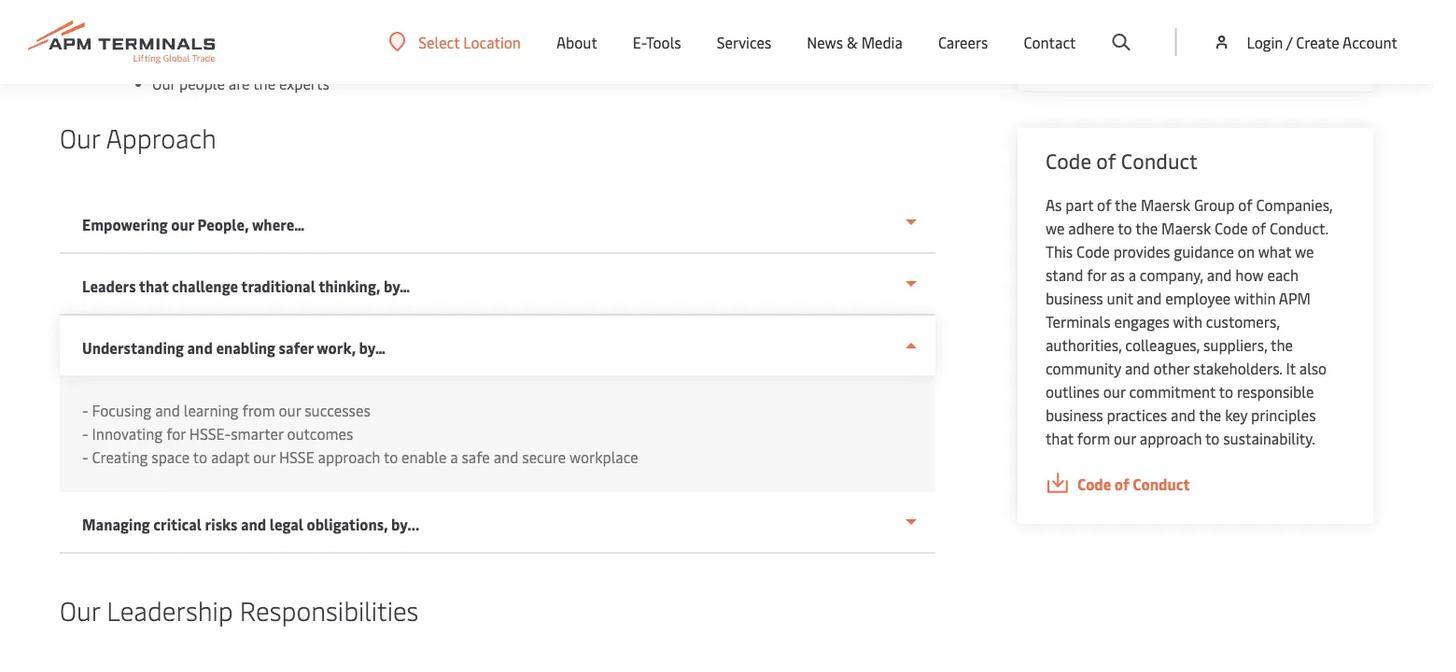 Task type: vqa. For each thing, say whether or not it's contained in the screenshot.
Select Location BUTTON
yes



Task type: locate. For each thing, give the bounding box(es) containing it.
- left focusing
[[82, 400, 88, 420]]

- left innovating
[[82, 424, 88, 444]]

maersk left group
[[1141, 195, 1191, 215]]

with up we learn and adapt
[[209, 12, 238, 32]]

by… right work,
[[359, 338, 386, 358]]

managing
[[82, 514, 150, 534]]

part
[[1066, 195, 1094, 215]]

we
[[1046, 218, 1065, 238], [1295, 241, 1315, 262]]

1 horizontal spatial a
[[1129, 265, 1137, 285]]

of right group
[[1239, 195, 1253, 215]]

business up the terminals at the right of page
[[1046, 288, 1104, 308]]

1 vertical spatial we
[[152, 42, 173, 63]]

2 we from the top
[[152, 42, 173, 63]]

of
[[1097, 147, 1117, 174], [1098, 195, 1112, 215], [1239, 195, 1253, 215], [1252, 218, 1266, 238], [1115, 474, 1130, 494]]

innovating for hsse-smarter outcomes -
[[82, 424, 357, 467]]

our left leadership
[[60, 592, 100, 627]]

that left form
[[1046, 428, 1074, 448]]

0 vertical spatial our
[[152, 73, 176, 93]]

code up the part
[[1046, 147, 1092, 174]]

0 horizontal spatial with
[[209, 12, 238, 32]]

1 we from the top
[[152, 12, 173, 32]]

0 horizontal spatial we
[[1046, 218, 1065, 238]]

for inside as part of the maersk group of companies, we adhere to the maersk code of conduct. this code provides guidance on what we stand for as a company, and how each business unit and employee within apm terminals engages with customers, authorities, colleagues, suppliers, the community and other stakeholders.  it also outlines our commitment to responsible business practices and the key principles that form our approach to sustainability.
[[1087, 265, 1107, 285]]

e-
[[633, 32, 646, 52]]

to
[[1118, 218, 1133, 238], [1220, 382, 1234, 402], [1206, 428, 1220, 448], [193, 447, 207, 467], [384, 447, 398, 467]]

and right safe
[[494, 447, 519, 467]]

that right leaders
[[139, 276, 169, 296]]

conduct up group
[[1122, 147, 1198, 174]]

leaders that challenge traditional thinking, by… button
[[60, 254, 936, 316]]

and up "are"
[[215, 42, 240, 63]]

0 vertical spatial with
[[209, 12, 238, 32]]

1 horizontal spatial approach
[[1140, 428, 1202, 448]]

services button
[[717, 0, 772, 84]]

select location button
[[389, 32, 521, 52]]

0 vertical spatial a
[[1129, 265, 1137, 285]]

approach down outcomes
[[318, 447, 380, 467]]

1 horizontal spatial with
[[1174, 312, 1203, 332]]

the
[[253, 73, 276, 93], [1115, 195, 1138, 215], [1136, 218, 1158, 238], [1271, 335, 1294, 355], [1200, 405, 1222, 425]]

adapt down care
[[244, 42, 282, 63]]

understanding and enabling safer work, by… button
[[60, 316, 936, 375]]

0 vertical spatial adapt
[[244, 42, 282, 63]]

1 vertical spatial conduct
[[1133, 474, 1190, 494]]

code up on
[[1215, 218, 1248, 238]]

challenge
[[172, 276, 238, 296]]

our left approach
[[60, 119, 100, 155]]

1 vertical spatial -
[[82, 424, 88, 444]]

approach down practices
[[1140, 428, 1202, 448]]

empowering our people, where…
[[82, 214, 305, 234]]

2 business from the top
[[1046, 405, 1104, 425]]

1 vertical spatial a
[[450, 447, 458, 467]]

adapt inside the understanding and enabling safer work, by… element
[[211, 447, 250, 467]]

successes
[[305, 400, 371, 420]]

to up provides
[[1118, 218, 1133, 238]]

by…
[[384, 276, 410, 296], [359, 338, 386, 358]]

1 vertical spatial that
[[1046, 428, 1074, 448]]

our left the people
[[152, 73, 176, 93]]

2 vertical spatial our
[[60, 592, 100, 627]]

by… for leaders that challenge traditional thinking, by…
[[384, 276, 410, 296]]

1 vertical spatial business
[[1046, 405, 1104, 425]]

approach
[[106, 119, 217, 155]]

outcomes
[[287, 424, 353, 444]]

for up space in the left of the page
[[166, 424, 186, 444]]

people
[[179, 73, 225, 93]]

0 vertical spatial that
[[139, 276, 169, 296]]

our left the people, on the left top
[[171, 214, 194, 234]]

of inside 'code of conduct' link
[[1115, 474, 1130, 494]]

1 horizontal spatial that
[[1046, 428, 1074, 448]]

0 vertical spatial -
[[82, 400, 88, 420]]

1 vertical spatial by…
[[359, 338, 386, 358]]

a right the as
[[1129, 265, 1137, 285]]

apm
[[1279, 288, 1311, 308]]

obligations,
[[307, 514, 388, 534]]

our right from
[[279, 400, 301, 420]]

2 vertical spatial -
[[82, 447, 88, 467]]

adapt for to
[[211, 447, 250, 467]]

3 - from the top
[[82, 447, 88, 467]]

empowering our people, where… button
[[60, 192, 936, 254]]

of down practices
[[1115, 474, 1130, 494]]

provides
[[1114, 241, 1171, 262]]

about button
[[557, 0, 598, 84]]

risks
[[205, 514, 238, 534]]

conduct
[[1122, 147, 1198, 174], [1133, 474, 1190, 494]]

0 horizontal spatial approach
[[318, 447, 380, 467]]

and left 'enabling'
[[187, 338, 213, 358]]

we left learn
[[152, 42, 173, 63]]

we left lead
[[152, 12, 173, 32]]

0 vertical spatial conduct
[[1122, 147, 1198, 174]]

companies,
[[1257, 195, 1333, 215]]

adapt down "hsse-"
[[211, 447, 250, 467]]

careers button
[[939, 0, 989, 84]]

a
[[1129, 265, 1137, 285], [450, 447, 458, 467]]

select
[[419, 32, 460, 52]]

creating
[[92, 447, 148, 467]]

-
[[82, 400, 88, 420], [82, 424, 88, 444], [82, 447, 88, 467]]

our approach
[[60, 119, 217, 155]]

with
[[209, 12, 238, 32], [1174, 312, 1203, 332]]

1 vertical spatial for
[[166, 424, 186, 444]]

1 vertical spatial with
[[1174, 312, 1203, 332]]

managing critical risks and legal obligations, by... button
[[60, 492, 936, 554]]

workplace
[[570, 447, 639, 467]]

0 horizontal spatial for
[[166, 424, 186, 444]]

focusing
[[92, 400, 152, 420]]

and left the learning
[[155, 400, 180, 420]]

with down employee
[[1174, 312, 1203, 332]]

2 - from the top
[[82, 424, 88, 444]]

our for our approach
[[60, 119, 100, 155]]

responsible
[[1237, 382, 1314, 402]]

our inside "focusing and learning from our successes -"
[[279, 400, 301, 420]]

also
[[1300, 358, 1327, 378]]

code of conduct down form
[[1078, 474, 1190, 494]]

0 vertical spatial by…
[[384, 276, 410, 296]]

1 vertical spatial adapt
[[211, 447, 250, 467]]

care
[[242, 12, 270, 32]]

we down as
[[1046, 218, 1065, 238]]

1 horizontal spatial we
[[1295, 241, 1315, 262]]

we down 'conduct.'
[[1295, 241, 1315, 262]]

code of conduct up the part
[[1046, 147, 1198, 174]]

maersk
[[1141, 195, 1191, 215], [1162, 218, 1212, 238]]

that inside as part of the maersk group of companies, we adhere to the maersk code of conduct. this code provides guidance on what we stand for as a company, and how each business unit and employee within apm terminals engages with customers, authorities, colleagues, suppliers, the community and other stakeholders.  it also outlines our commitment to responsible business practices and the key principles that form our approach to sustainability.
[[1046, 428, 1074, 448]]

location
[[463, 32, 521, 52]]

0 horizontal spatial that
[[139, 276, 169, 296]]

as part of the maersk group of companies, we adhere to the maersk code of conduct. this code provides guidance on what we stand for as a company, and how each business unit and employee within apm terminals engages with customers, authorities, colleagues, suppliers, the community and other stakeholders.  it also outlines our commitment to responsible business practices and the key principles that form our approach to sustainability.
[[1046, 195, 1333, 448]]

our down smarter
[[253, 447, 276, 467]]

and
[[215, 42, 240, 63], [1207, 265, 1232, 285], [1137, 288, 1162, 308], [187, 338, 213, 358], [1125, 358, 1150, 378], [155, 400, 180, 420], [1171, 405, 1196, 425], [494, 447, 519, 467], [241, 514, 266, 534]]

a left safe
[[450, 447, 458, 467]]

we
[[152, 12, 173, 32], [152, 42, 173, 63]]

for left the as
[[1087, 265, 1107, 285]]

for
[[1087, 265, 1107, 285], [166, 424, 186, 444]]

and right risks
[[241, 514, 266, 534]]

that inside dropdown button
[[139, 276, 169, 296]]

- inside innovating for hsse-smarter outcomes -
[[82, 447, 88, 467]]

and up engages
[[1137, 288, 1162, 308]]

that
[[139, 276, 169, 296], [1046, 428, 1074, 448]]

0 vertical spatial business
[[1046, 288, 1104, 308]]

our people are the experts
[[152, 73, 333, 93]]

by… right thinking,
[[384, 276, 410, 296]]

to left enable
[[384, 447, 398, 467]]

it
[[1287, 358, 1296, 378]]

login / create account link
[[1213, 0, 1398, 84]]

0 vertical spatial for
[[1087, 265, 1107, 285]]

our for our people are the experts
[[152, 73, 176, 93]]

authorities,
[[1046, 335, 1122, 355]]

0 vertical spatial we
[[152, 12, 173, 32]]

1 vertical spatial maersk
[[1162, 218, 1212, 238]]

understanding
[[82, 338, 184, 358]]

our inside dropdown button
[[171, 214, 194, 234]]

the left key
[[1200, 405, 1222, 425]]

adhere
[[1069, 218, 1115, 238]]

the right the part
[[1115, 195, 1138, 215]]

this
[[1046, 241, 1073, 262]]

1 horizontal spatial for
[[1087, 265, 1107, 285]]

creating space to adapt our hsse approach to enable a safe and secure workplace
[[92, 447, 642, 467]]

approach inside as part of the maersk group of companies, we adhere to the maersk code of conduct. this code provides guidance on what we stand for as a company, and how each business unit and employee within apm terminals engages with customers, authorities, colleagues, suppliers, the community and other stakeholders.  it also outlines our commitment to responsible business practices and the key principles that form our approach to sustainability.
[[1140, 428, 1202, 448]]

- left creating
[[82, 447, 88, 467]]

0 vertical spatial we
[[1046, 218, 1065, 238]]

1 vertical spatial our
[[60, 119, 100, 155]]

conduct down practices
[[1133, 474, 1190, 494]]

tools
[[646, 32, 681, 52]]

unit
[[1107, 288, 1134, 308]]

maersk up guidance
[[1162, 218, 1212, 238]]

our
[[171, 214, 194, 234], [1104, 382, 1126, 402], [279, 400, 301, 420], [1114, 428, 1136, 448], [253, 447, 276, 467]]

what
[[1259, 241, 1292, 262]]

key
[[1226, 405, 1248, 425]]

business down outlines
[[1046, 405, 1104, 425]]

engages
[[1115, 312, 1170, 332]]

lead
[[177, 12, 206, 32]]

outlines
[[1046, 382, 1100, 402]]

our for our leadership responsibilities
[[60, 592, 100, 627]]



Task type: describe. For each thing, give the bounding box(es) containing it.
our leadership responsibilities
[[60, 592, 419, 627]]

1 business from the top
[[1046, 288, 1104, 308]]

commitment
[[1130, 382, 1216, 402]]

focusing and learning from our successes -
[[82, 400, 374, 444]]

e-tools button
[[633, 0, 681, 84]]

of up on
[[1252, 218, 1266, 238]]

services
[[717, 32, 772, 52]]

code down the adhere at the top of page
[[1077, 241, 1110, 262]]

contact button
[[1024, 0, 1076, 84]]

news
[[807, 32, 843, 52]]

login
[[1247, 32, 1284, 52]]

employee
[[1166, 288, 1231, 308]]

and down commitment
[[1171, 405, 1196, 425]]

safer
[[279, 338, 314, 358]]

to up 'code of conduct' link
[[1206, 428, 1220, 448]]

leaders that challenge traditional thinking, by…
[[82, 276, 410, 296]]

and down guidance
[[1207, 265, 1232, 285]]

from
[[242, 400, 275, 420]]

a inside as part of the maersk group of companies, we adhere to the maersk code of conduct. this code provides guidance on what we stand for as a company, and how each business unit and employee within apm terminals engages with customers, authorities, colleagues, suppliers, the community and other stakeholders.  it also outlines our commitment to responsible business practices and the key principles that form our approach to sustainability.
[[1129, 265, 1137, 285]]

and inside managing critical risks and legal obligations, by... dropdown button
[[241, 514, 266, 534]]

the up provides
[[1136, 218, 1158, 238]]

understanding and enabling safer work, by… element
[[60, 375, 936, 492]]

&
[[847, 32, 858, 52]]

company,
[[1140, 265, 1204, 285]]

are
[[229, 73, 250, 93]]

to up key
[[1220, 382, 1234, 402]]

login / create account
[[1247, 32, 1398, 52]]

innovating
[[92, 424, 163, 444]]

space
[[152, 447, 190, 467]]

we lead with care
[[152, 12, 274, 32]]

learn
[[177, 42, 211, 63]]

create
[[1297, 32, 1340, 52]]

e-tools
[[633, 32, 681, 52]]

0 vertical spatial code of conduct
[[1046, 147, 1198, 174]]

principles
[[1252, 405, 1316, 425]]

1 - from the top
[[82, 400, 88, 420]]

smarter
[[231, 424, 283, 444]]

community
[[1046, 358, 1122, 378]]

1 vertical spatial code of conduct
[[1078, 474, 1190, 494]]

for inside innovating for hsse-smarter outcomes -
[[166, 424, 186, 444]]

our down practices
[[1114, 428, 1136, 448]]

media
[[862, 32, 903, 52]]

learning
[[184, 400, 239, 420]]

safe
[[462, 447, 490, 467]]

account
[[1343, 32, 1398, 52]]

stand
[[1046, 265, 1084, 285]]

to down "hsse-"
[[193, 447, 207, 467]]

careers
[[939, 32, 989, 52]]

and left other
[[1125, 358, 1150, 378]]

group
[[1194, 195, 1235, 215]]

within
[[1235, 288, 1276, 308]]

our up practices
[[1104, 382, 1126, 402]]

of right the part
[[1098, 195, 1112, 215]]

and inside "focusing and learning from our successes -"
[[155, 400, 180, 420]]

responsibilities
[[240, 592, 419, 627]]

practices
[[1107, 405, 1168, 425]]

1 vertical spatial we
[[1295, 241, 1315, 262]]

guidance
[[1174, 241, 1235, 262]]

leaders
[[82, 276, 136, 296]]

leadership
[[107, 592, 233, 627]]

how
[[1236, 265, 1264, 285]]

as
[[1110, 265, 1125, 285]]

legal
[[270, 514, 304, 534]]

enabling
[[216, 338, 276, 358]]

on
[[1238, 241, 1255, 262]]

critical
[[153, 514, 202, 534]]

approach inside the understanding and enabling safer work, by… element
[[318, 447, 380, 467]]

of up the adhere at the top of page
[[1097, 147, 1117, 174]]

0 horizontal spatial a
[[450, 447, 458, 467]]

customers,
[[1207, 312, 1280, 332]]

0 vertical spatial maersk
[[1141, 195, 1191, 215]]

adapt for and
[[244, 42, 282, 63]]

the right "are"
[[253, 73, 276, 93]]

experts
[[279, 73, 330, 93]]

each
[[1268, 265, 1299, 285]]

stakeholders.
[[1194, 358, 1283, 378]]

enable
[[402, 447, 447, 467]]

and inside understanding and enabling safer work, by… dropdown button
[[187, 338, 213, 358]]

people,
[[197, 214, 249, 234]]

understanding and enabling safer work, by…
[[82, 338, 386, 358]]

- inside "focusing and learning from our successes -"
[[82, 424, 88, 444]]

secure
[[522, 447, 566, 467]]

code down form
[[1078, 474, 1112, 494]]

news & media
[[807, 32, 903, 52]]

sustainability.
[[1224, 428, 1316, 448]]

the up it
[[1271, 335, 1294, 355]]

terminals
[[1046, 312, 1111, 332]]

other
[[1154, 358, 1190, 378]]

we for we learn and adapt
[[152, 42, 173, 63]]

form
[[1078, 428, 1111, 448]]

by...
[[391, 514, 420, 534]]

where…
[[252, 214, 305, 234]]

news & media button
[[807, 0, 903, 84]]

hsse
[[279, 447, 314, 467]]

about
[[557, 32, 598, 52]]

hsse image
[[1046, 0, 1346, 43]]

select location
[[419, 32, 521, 52]]

colleagues,
[[1126, 335, 1200, 355]]

by… for understanding and enabling safer work, by…
[[359, 338, 386, 358]]

we learn and adapt
[[152, 42, 282, 63]]

hsse-
[[189, 424, 231, 444]]

we for we lead with care
[[152, 12, 173, 32]]

traditional
[[241, 276, 316, 296]]

with inside as part of the maersk group of companies, we adhere to the maersk code of conduct. this code provides guidance on what we stand for as a company, and how each business unit and employee within apm terminals engages with customers, authorities, colleagues, suppliers, the community and other stakeholders.  it also outlines our commitment to responsible business practices and the key principles that form our approach to sustainability.
[[1174, 312, 1203, 332]]



